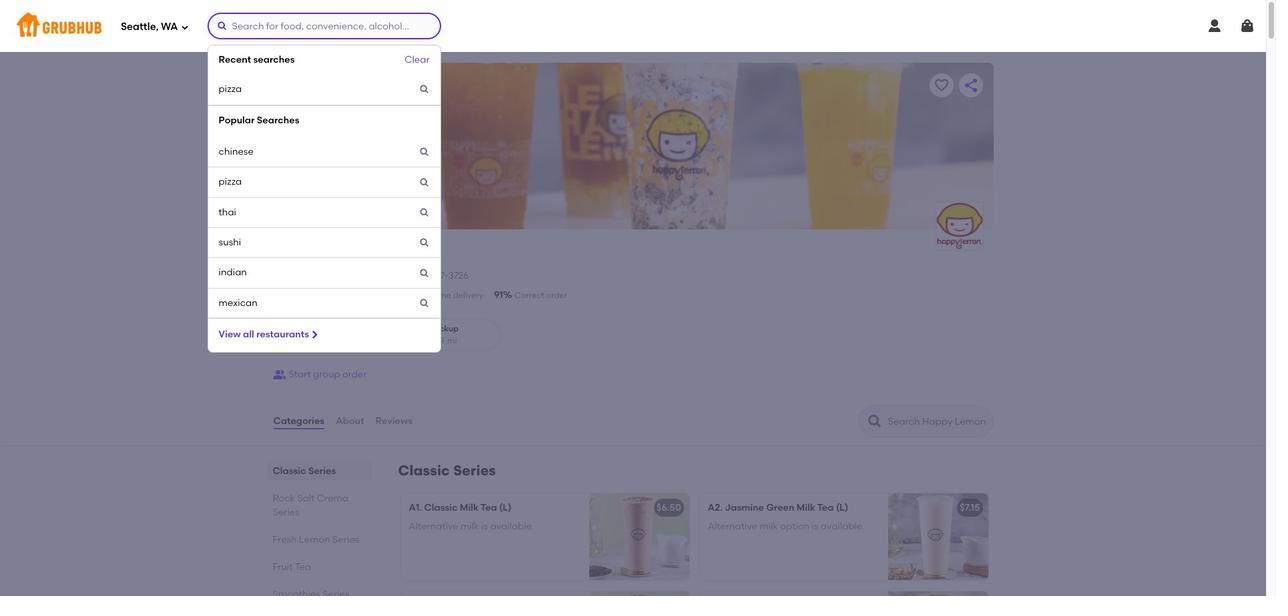 Task type: locate. For each thing, give the bounding box(es) containing it.
list box inside main navigation navigation
[[207, 45, 441, 353]]

milk down a2. jasmine green milk tea (l)
[[760, 522, 778, 533]]

alternative
[[409, 522, 459, 533], [708, 522, 758, 533]]

svg image for seattle, wa
[[181, 23, 189, 31]]

pizza down recent
[[219, 84, 242, 95]]

lemon inside happy lemon (253) 277-3726
[[339, 238, 402, 260]]

(l) up alternative milk option is available.
[[836, 503, 849, 514]]

lemon up fruit tea tab
[[299, 535, 330, 546]]

classic up the rock
[[273, 466, 306, 477]]

1 horizontal spatial lemon
[[339, 238, 402, 260]]

0 horizontal spatial available.
[[490, 522, 534, 533]]

0 horizontal spatial milk
[[460, 503, 479, 514]]

0 horizontal spatial alternative
[[409, 522, 459, 533]]

alternative milk option is available.
[[708, 522, 865, 533]]

lemon
[[339, 238, 402, 260], [299, 535, 330, 546]]

1 horizontal spatial milk
[[797, 503, 816, 514]]

lemon up good food
[[339, 238, 402, 260]]

classic inside tab
[[273, 466, 306, 477]]

tab
[[273, 588, 366, 597]]

$7.15
[[960, 503, 981, 514]]

fresh lemon series tab
[[273, 534, 366, 548]]

3726
[[448, 270, 469, 282]]

milk up option in the right of the page
[[797, 503, 816, 514]]

2 (l) from the left
[[836, 503, 849, 514]]

green
[[767, 503, 795, 514]]

series
[[453, 463, 496, 479], [308, 466, 336, 477], [273, 508, 300, 519], [333, 535, 360, 546]]

0 horizontal spatial (l)
[[500, 503, 512, 514]]

0 horizontal spatial svg image
[[181, 23, 189, 31]]

svg image
[[1207, 18, 1223, 34], [181, 23, 189, 31], [419, 208, 430, 218]]

sushi
[[219, 237, 241, 248]]

lemon for happy
[[339, 238, 402, 260]]

milk for is
[[461, 522, 479, 533]]

good
[[345, 291, 367, 300]]

view
[[219, 329, 241, 341]]

1 horizontal spatial 91
[[494, 290, 503, 301]]

1 horizontal spatial tea
[[481, 503, 497, 514]]

rock salt crema series tab
[[273, 492, 366, 520]]

91
[[325, 290, 334, 301], [494, 290, 503, 301]]

0 vertical spatial pizza
[[219, 84, 242, 95]]

(l)
[[500, 503, 512, 514], [836, 503, 849, 514]]

2 horizontal spatial svg image
[[1207, 18, 1223, 34]]

popular
[[219, 115, 255, 126]]

1 horizontal spatial alternative
[[708, 522, 758, 533]]

on time delivery
[[420, 291, 483, 300]]

1 horizontal spatial svg image
[[419, 208, 430, 218]]

1 horizontal spatial available.
[[821, 522, 865, 533]]

2 list box from the left
[[207, 45, 441, 353]]

1 milk from the left
[[461, 522, 479, 533]]

0 horizontal spatial order
[[343, 369, 367, 381]]

a2. jasmine green milk tea (l)
[[708, 503, 849, 514]]

fresh
[[273, 535, 297, 546]]

1 available. from the left
[[490, 522, 534, 533]]

fruit tea tab
[[273, 561, 366, 575]]

all
[[243, 329, 254, 341]]

option
[[781, 522, 810, 533]]

classic series
[[398, 463, 496, 479], [273, 466, 336, 477]]

rock salt crema series
[[273, 493, 349, 519]]

available. right option in the right of the page
[[821, 522, 865, 533]]

mexican
[[219, 298, 258, 309]]

tea up alternative milk option is available.
[[818, 503, 834, 514]]

alternative down a1.
[[409, 522, 459, 533]]

tea
[[481, 503, 497, 514], [818, 503, 834, 514], [295, 562, 311, 574]]

(l) up alternative milk is available.
[[500, 503, 512, 514]]

seattle,
[[121, 20, 159, 32]]

star icon image
[[273, 289, 286, 303]]

is
[[481, 522, 488, 533], [812, 522, 819, 533]]

0 horizontal spatial tea
[[295, 562, 311, 574]]

svg image for thai
[[419, 208, 430, 218]]

a3. boba milk tea (l) image
[[589, 592, 689, 597]]

reviews
[[376, 416, 413, 427]]

0 horizontal spatial classic series
[[273, 466, 336, 477]]

classic series tab
[[273, 465, 366, 479]]

correct order
[[515, 291, 567, 300]]

alternative down jasmine in the bottom of the page
[[708, 522, 758, 533]]

delivery
[[313, 331, 345, 340]]

(294)
[[294, 290, 317, 301]]

tea up alternative milk is available.
[[481, 503, 497, 514]]

0.9
[[434, 336, 445, 346]]

a1.
[[409, 503, 422, 514]]

milk
[[461, 522, 479, 533], [760, 522, 778, 533]]

2 alternative from the left
[[708, 522, 758, 533]]

milk
[[460, 503, 479, 514], [797, 503, 816, 514]]

svg image
[[1240, 18, 1256, 34], [217, 21, 227, 31], [419, 84, 430, 95], [419, 147, 430, 158], [419, 177, 430, 188], [419, 238, 430, 249], [419, 268, 430, 279], [419, 298, 430, 309], [309, 330, 320, 341]]

91 for good food
[[325, 290, 334, 301]]

share icon image
[[963, 77, 979, 93]]

is down the a1. classic milk tea (l)
[[481, 522, 488, 533]]

classic series up the a1. classic milk tea (l)
[[398, 463, 496, 479]]

order inside button
[[343, 369, 367, 381]]

1 91 from the left
[[325, 290, 334, 301]]

delivery
[[453, 291, 483, 300]]

on
[[420, 291, 432, 300]]

start
[[289, 369, 311, 381]]

save this restaurant image
[[934, 77, 950, 93]]

correct
[[515, 291, 545, 300]]

(253)
[[405, 270, 428, 282]]

seattle, wa
[[121, 20, 178, 32]]

2 is from the left
[[812, 522, 819, 533]]

0 horizontal spatial 91
[[325, 290, 334, 301]]

pizza
[[219, 84, 242, 95], [219, 177, 242, 188]]

jasmine
[[725, 503, 764, 514]]

start group order
[[289, 369, 367, 381]]

option group
[[273, 319, 502, 353]]

available.
[[490, 522, 534, 533], [821, 522, 865, 533]]

pickup
[[432, 325, 459, 334]]

1 alternative from the left
[[409, 522, 459, 533]]

milk up alternative milk is available.
[[460, 503, 479, 514]]

0 vertical spatial order
[[547, 291, 567, 300]]

0 horizontal spatial is
[[481, 522, 488, 533]]

tea inside fruit tea tab
[[295, 562, 311, 574]]

pizza up thai
[[219, 177, 242, 188]]

1 vertical spatial lemon
[[299, 535, 330, 546]]

1 horizontal spatial (l)
[[836, 503, 849, 514]]

2 pizza from the top
[[219, 177, 242, 188]]

chinese
[[219, 146, 254, 158]]

order right group
[[343, 369, 367, 381]]

clear
[[405, 54, 430, 65]]

main navigation navigation
[[0, 0, 1277, 597]]

order right correct
[[547, 291, 567, 300]]

lemon inside tab
[[299, 535, 330, 546]]

2 milk from the left
[[760, 522, 778, 533]]

1 vertical spatial pizza
[[219, 177, 242, 188]]

91 right the (294) at the left of the page
[[325, 290, 334, 301]]

milk down the a1. classic milk tea (l)
[[461, 522, 479, 533]]

is right option in the right of the page
[[812, 522, 819, 533]]

order
[[547, 291, 567, 300], [343, 369, 367, 381]]

classic up a1.
[[398, 463, 450, 479]]

rock
[[273, 493, 295, 505]]

1 horizontal spatial order
[[547, 291, 567, 300]]

group
[[313, 369, 340, 381]]

1 pizza from the top
[[219, 84, 242, 95]]

91 right delivery
[[494, 290, 503, 301]]

tea right fruit
[[295, 562, 311, 574]]

save this restaurant button
[[930, 73, 954, 97]]

1 vertical spatial order
[[343, 369, 367, 381]]

about
[[336, 416, 364, 427]]

list box
[[0, 45, 1277, 597], [207, 45, 441, 353]]

0 vertical spatial lemon
[[339, 238, 402, 260]]

wa
[[161, 20, 178, 32]]

0 horizontal spatial milk
[[461, 522, 479, 533]]

classic
[[398, 463, 450, 479], [273, 466, 306, 477], [424, 503, 458, 514]]

2 91 from the left
[[494, 290, 503, 301]]

1 horizontal spatial milk
[[760, 522, 778, 533]]

classic series up "salt"
[[273, 466, 336, 477]]

1 horizontal spatial is
[[812, 522, 819, 533]]

people icon image
[[273, 369, 286, 382]]

happy lemon (253) 277-3726
[[273, 238, 469, 282]]

available. down the a1. classic milk tea (l)
[[490, 522, 534, 533]]

option group containing pickup
[[273, 319, 502, 353]]

categories button
[[273, 398, 325, 446]]

series down the rock
[[273, 508, 300, 519]]

alternative for classic
[[409, 522, 459, 533]]

0 horizontal spatial lemon
[[299, 535, 330, 546]]



Task type: vqa. For each thing, say whether or not it's contained in the screenshot.
option's 'milk'
yes



Task type: describe. For each thing, give the bounding box(es) containing it.
a2. jasmine green milk tea (l) image
[[888, 494, 989, 581]]

crema
[[317, 493, 349, 505]]

reviews button
[[375, 398, 414, 446]]

series up fruit tea tab
[[333, 535, 360, 546]]

1 horizontal spatial classic series
[[398, 463, 496, 479]]

pickup 0.9 mi
[[432, 325, 459, 346]]

2 available. from the left
[[821, 522, 865, 533]]

1 milk from the left
[[460, 503, 479, 514]]

90
[[398, 290, 409, 301]]

milk for option
[[760, 522, 778, 533]]

indian
[[219, 267, 247, 279]]

salt
[[297, 493, 315, 505]]

searches
[[257, 115, 299, 126]]

1 (l) from the left
[[500, 503, 512, 514]]

classic series inside tab
[[273, 466, 336, 477]]

lemon for fresh
[[299, 535, 330, 546]]

good food
[[345, 291, 387, 300]]

91 for correct order
[[494, 290, 503, 301]]

a1. classic milk tea (l)
[[409, 503, 512, 514]]

start group order button
[[273, 363, 367, 387]]

series inside the rock salt crema series
[[273, 508, 300, 519]]

fruit tea
[[273, 562, 311, 574]]

alternative milk is available.
[[409, 522, 534, 533]]

fruit
[[273, 562, 293, 574]]

happy
[[273, 238, 335, 260]]

view all restaurants
[[219, 329, 309, 341]]

searches
[[253, 54, 295, 66]]

about button
[[335, 398, 365, 446]]

recent
[[219, 54, 251, 66]]

4
[[286, 290, 292, 301]]

thai
[[219, 207, 236, 218]]

a2.
[[708, 503, 723, 514]]

(253) 277-3726 button
[[405, 270, 469, 283]]

mi
[[448, 336, 457, 346]]

food
[[369, 291, 387, 300]]

$6.50
[[657, 503, 681, 514]]

search icon image
[[867, 414, 883, 430]]

a1. classic milk tea (l) image
[[589, 494, 689, 581]]

time
[[434, 291, 451, 300]]

classic right a1.
[[424, 503, 458, 514]]

fresh lemon series
[[273, 535, 360, 546]]

1 list box from the left
[[0, 45, 1277, 597]]

1 is from the left
[[481, 522, 488, 533]]

2 milk from the left
[[797, 503, 816, 514]]

277-
[[431, 270, 448, 282]]

series up the a1. classic milk tea (l)
[[453, 463, 496, 479]]

alternative for jasmine
[[708, 522, 758, 533]]

recent searches
[[219, 54, 295, 66]]

2 horizontal spatial tea
[[818, 503, 834, 514]]

happy lemon logo image
[[936, 203, 983, 250]]

a4. milk tea with oreo cookies and puff cream (l) image
[[888, 592, 989, 597]]

series up the crema
[[308, 466, 336, 477]]

popular searches
[[219, 115, 299, 126]]

categories
[[273, 416, 325, 427]]

Search Happy Lemon search field
[[887, 416, 989, 429]]

Search for food, convenience, alcohol... search field
[[207, 13, 441, 39]]

restaurants
[[256, 329, 309, 341]]



